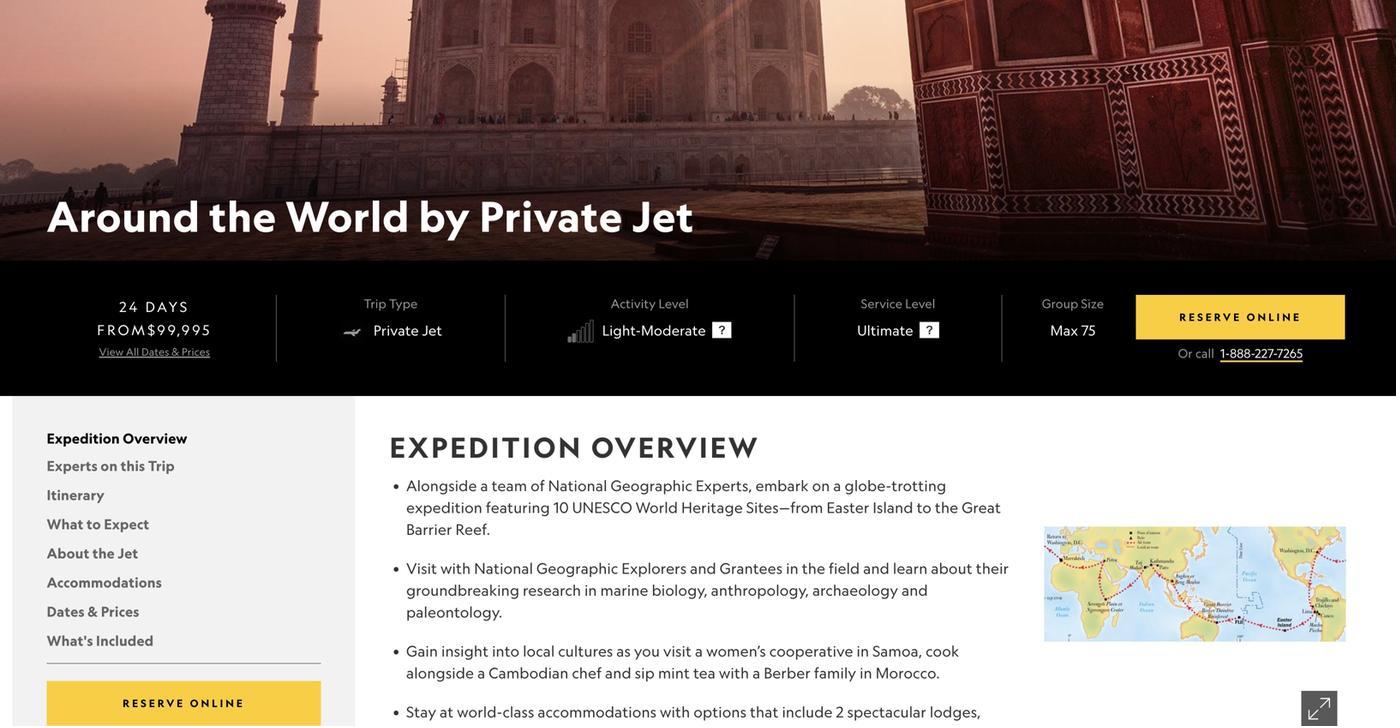 Task type: vqa. For each thing, say whether or not it's contained in the screenshot.
Environment to the top
no



Task type: locate. For each thing, give the bounding box(es) containing it.
2 ? from the left
[[926, 324, 933, 337]]

0 horizontal spatial dates
[[47, 602, 85, 620]]

1 vertical spatial reserve
[[123, 697, 185, 710]]

options
[[694, 703, 747, 721]]

a map of the world featuring a route with destinations in africa, asia, south america and more image
[[1044, 434, 1346, 726]]

overview up experts,
[[591, 430, 760, 465]]

reserve up call
[[1180, 311, 1242, 324]]

their
[[976, 559, 1009, 577]]

with inside the gain insight into local cultures as you visit a women's cooperative in samoa, cook alongside a cambodian chef and sip mint tea with a berber family in morocco.
[[719, 664, 749, 682]]

& inside 24 days from $99,995 view all dates & prices
[[172, 345, 179, 358]]

to down the trotting
[[917, 498, 932, 516]]

of down options
[[713, 725, 727, 726]]

what's included
[[47, 632, 154, 649]]

reserve for reserve online link to the left
[[123, 697, 185, 710]]

? button right moderate
[[712, 322, 732, 338]]

gain
[[406, 642, 438, 660]]

reserve for the top reserve online link
[[1180, 311, 1242, 324]]

1 horizontal spatial private
[[479, 190, 623, 242]]

1 horizontal spatial one
[[608, 725, 635, 726]]

group
[[1042, 296, 1079, 311]]

and inside stay at world-class accommodations with options that include 2 spectacular lodges, one in the hills of bhutan and one on the rim of tanzania's ngorongoro crater.
[[579, 725, 605, 726]]

2 vertical spatial on
[[638, 725, 656, 726]]

2 horizontal spatial on
[[812, 477, 830, 495]]

227-
[[1255, 346, 1277, 360]]

expedition overview
[[47, 429, 187, 447], [390, 430, 760, 465]]

sip
[[635, 664, 655, 682]]

1 vertical spatial geographic
[[537, 559, 618, 577]]

0 horizontal spatial ? button
[[712, 322, 732, 338]]

0 vertical spatial geographic
[[611, 477, 692, 495]]

on left rim
[[638, 725, 656, 726]]

1 horizontal spatial reserve online
[[1180, 311, 1302, 324]]

? button down service level
[[920, 322, 939, 338]]

cook
[[926, 642, 959, 660]]

the
[[209, 190, 277, 242], [935, 498, 959, 516], [92, 544, 115, 562], [802, 559, 826, 577], [452, 725, 476, 726], [660, 725, 683, 726]]

max 75
[[1051, 322, 1096, 339]]

one down the stay
[[406, 725, 433, 726]]

trip right this
[[148, 457, 175, 474]]

75
[[1081, 322, 1096, 339]]

0 horizontal spatial expedition overview
[[47, 429, 187, 447]]

research
[[523, 581, 581, 599]]

& down $99,995
[[172, 345, 179, 358]]

geographic
[[611, 477, 692, 495], [537, 559, 618, 577]]

local
[[523, 642, 555, 660]]

experts on this trip
[[47, 457, 175, 474]]

to right the what
[[86, 515, 101, 533]]

24
[[119, 298, 140, 315]]

0 vertical spatial trip
[[364, 296, 386, 311]]

0 horizontal spatial reserve
[[123, 697, 185, 710]]

accommodations
[[47, 573, 162, 591]]

1 horizontal spatial ?
[[926, 324, 933, 337]]

1 level from the left
[[659, 296, 689, 311]]

2 horizontal spatial jet
[[632, 190, 694, 242]]

? down service level
[[926, 324, 933, 337]]

world inside alongside a team of national geographic experts, embark on a globe-trotting expedition featuring 10 unesco world heritage sites—from easter island to the great barrier reef.
[[636, 498, 678, 516]]

1 horizontal spatial reserve online link
[[1136, 295, 1345, 339]]

cultures
[[558, 642, 613, 660]]

1 horizontal spatial online
[[1247, 311, 1302, 324]]

barrier
[[406, 520, 452, 538]]

0 vertical spatial national
[[548, 477, 607, 495]]

private
[[479, 190, 623, 242], [374, 322, 419, 339]]

visit
[[663, 642, 692, 660]]

on left this
[[101, 457, 118, 474]]

1 horizontal spatial on
[[638, 725, 656, 726]]

with inside visit with national geographic explorers and grantees in the field and learn about their groundbreaking research in marine biology, anthropology, archaeology and paleontology.
[[441, 559, 471, 577]]

0 horizontal spatial one
[[406, 725, 433, 726]]

0 vertical spatial with
[[441, 559, 471, 577]]

1 horizontal spatial national
[[548, 477, 607, 495]]

about the jet link
[[47, 544, 138, 562]]

morocco.
[[876, 664, 940, 682]]

days
[[145, 298, 190, 315]]

ngorongoro
[[802, 725, 889, 726]]

geographic up unesco
[[611, 477, 692, 495]]

and down as
[[605, 664, 632, 682]]

reserve down 'included' at the bottom left of page
[[123, 697, 185, 710]]

0 horizontal spatial prices
[[101, 602, 139, 620]]

1 horizontal spatial level
[[905, 296, 936, 311]]

trip left type
[[364, 296, 386, 311]]

1 vertical spatial trip
[[148, 457, 175, 474]]

as
[[617, 642, 631, 660]]

family
[[814, 664, 856, 682]]

national up 10 at the bottom
[[548, 477, 607, 495]]

0 vertical spatial &
[[172, 345, 179, 358]]

featuring
[[486, 498, 550, 516]]

1 vertical spatial reserve online
[[123, 697, 245, 710]]

dates & prices
[[47, 602, 139, 620]]

1 vertical spatial jet
[[422, 322, 442, 339]]

1 vertical spatial with
[[719, 664, 749, 682]]

fullscreen open icon image
[[1308, 697, 1332, 721]]

with down women's
[[719, 664, 749, 682]]

and down accommodations
[[579, 725, 605, 726]]

1 vertical spatial world
[[636, 498, 678, 516]]

and up biology,
[[690, 559, 716, 577]]

one
[[406, 725, 433, 726], [608, 725, 635, 726]]

island
[[873, 498, 913, 516]]

dates up what's
[[47, 602, 85, 620]]

0 horizontal spatial jet
[[118, 544, 138, 562]]

0 horizontal spatial national
[[474, 559, 533, 577]]

0 vertical spatial world
[[286, 190, 410, 242]]

1 horizontal spatial jet
[[422, 322, 442, 339]]

expedition up experts
[[47, 429, 120, 447]]

with up the groundbreaking at bottom left
[[441, 559, 471, 577]]

spectacular
[[847, 703, 927, 721]]

fullscreen open icon button
[[1044, 434, 1346, 726], [1302, 691, 1338, 726]]

0 horizontal spatial on
[[101, 457, 118, 474]]

on up easter
[[812, 477, 830, 495]]

dates right all
[[142, 345, 169, 358]]

level up moderate
[[659, 296, 689, 311]]

0 vertical spatial dates
[[142, 345, 169, 358]]

2 vertical spatial jet
[[118, 544, 138, 562]]

1 horizontal spatial of
[[531, 477, 545, 495]]

1 horizontal spatial to
[[917, 498, 932, 516]]

lodges,
[[930, 703, 981, 721]]

of right team
[[531, 477, 545, 495]]

in left marine
[[585, 581, 597, 599]]

expedition up team
[[390, 430, 583, 465]]

0 horizontal spatial &
[[88, 602, 98, 620]]

geographic up research
[[537, 559, 618, 577]]

the inside alongside a team of national geographic experts, embark on a globe-trotting expedition featuring 10 unesco world heritage sites—from easter island to the great barrier reef.
[[935, 498, 959, 516]]

you
[[634, 642, 660, 660]]

? right moderate
[[718, 324, 726, 337]]

2 vertical spatial with
[[660, 703, 690, 721]]

accommodations link
[[47, 573, 162, 591]]

0 horizontal spatial trip
[[148, 457, 175, 474]]

level
[[659, 296, 689, 311], [905, 296, 936, 311]]

what's included link
[[47, 632, 154, 649]]

reserve online
[[1180, 311, 1302, 324], [123, 697, 245, 710]]

0 horizontal spatial level
[[659, 296, 689, 311]]

expedition overview up experts on this trip
[[47, 429, 187, 447]]

level for activity level
[[659, 296, 689, 311]]

unesco
[[572, 498, 632, 516]]

experts,
[[696, 477, 752, 495]]

1 horizontal spatial dates
[[142, 345, 169, 358]]

2 level from the left
[[905, 296, 936, 311]]

0 horizontal spatial world
[[286, 190, 410, 242]]

level right service
[[905, 296, 936, 311]]

0 vertical spatial prices
[[182, 345, 210, 358]]

of inside alongside a team of national geographic experts, embark on a globe-trotting expedition featuring 10 unesco world heritage sites—from easter island to the great barrier reef.
[[531, 477, 545, 495]]

mint
[[658, 664, 690, 682]]

of down class
[[509, 725, 523, 726]]

1 vertical spatial online
[[190, 697, 245, 710]]

0 horizontal spatial of
[[509, 725, 523, 726]]

1-888-227-7265 link
[[1221, 346, 1303, 362]]

1 vertical spatial national
[[474, 559, 533, 577]]

itinerary link
[[47, 486, 105, 503]]

1 horizontal spatial world
[[636, 498, 678, 516]]

1 horizontal spatial with
[[660, 703, 690, 721]]

marine
[[600, 581, 648, 599]]

in down at at left bottom
[[436, 725, 449, 726]]

1 vertical spatial reserve online link
[[47, 681, 321, 725]]

a up easter
[[834, 477, 841, 495]]

national up the groundbreaking at bottom left
[[474, 559, 533, 577]]

with up rim
[[660, 703, 690, 721]]

0 horizontal spatial private
[[374, 322, 419, 339]]

online
[[1247, 311, 1302, 324], [190, 697, 245, 710]]

0 vertical spatial reserve online
[[1180, 311, 1302, 324]]

1 vertical spatial on
[[812, 477, 830, 495]]

in inside stay at world-class accommodations with options that include 2 spectacular lodges, one in the hills of bhutan and one on the rim of tanzania's ngorongoro crater.
[[436, 725, 449, 726]]

rim
[[686, 725, 709, 726]]

to
[[917, 498, 932, 516], [86, 515, 101, 533]]

1 vertical spatial private
[[374, 322, 419, 339]]

1-
[[1221, 346, 1230, 360]]

&
[[172, 345, 179, 358], [88, 602, 98, 620]]

one down accommodations
[[608, 725, 635, 726]]

in up anthropology,
[[786, 559, 799, 577]]

view all dates & prices link
[[99, 342, 210, 359]]

10
[[553, 498, 569, 516]]

prices up 'included' at the bottom left of page
[[101, 602, 139, 620]]

heritage
[[681, 498, 743, 516]]

of
[[531, 477, 545, 495], [509, 725, 523, 726], [713, 725, 727, 726]]

about
[[47, 544, 89, 562]]

a down women's
[[753, 664, 761, 682]]

0 vertical spatial private
[[479, 190, 623, 242]]

reserve online for reserve online link to the left
[[123, 697, 245, 710]]

light-
[[602, 322, 641, 339]]

1 horizontal spatial &
[[172, 345, 179, 358]]

national inside alongside a team of national geographic experts, embark on a globe-trotting expedition featuring 10 unesco world heritage sites—from easter island to the great barrier reef.
[[548, 477, 607, 495]]

0 horizontal spatial reserve online
[[123, 697, 245, 710]]

field
[[829, 559, 860, 577]]

$99,995
[[148, 321, 212, 338]]

1 ? from the left
[[718, 324, 726, 337]]

about
[[931, 559, 973, 577]]

1 horizontal spatial reserve
[[1180, 311, 1242, 324]]

tanzania's
[[730, 725, 799, 726]]

1 horizontal spatial ? button
[[920, 322, 939, 338]]

expedition overview up 10 at the bottom
[[390, 430, 760, 465]]

2 horizontal spatial with
[[719, 664, 749, 682]]

1 vertical spatial prices
[[101, 602, 139, 620]]

7265
[[1277, 346, 1303, 360]]

0 horizontal spatial online
[[190, 697, 245, 710]]

2 one from the left
[[608, 725, 635, 726]]

visit with national geographic explorers and grantees in the field and learn about their groundbreaking research in marine biology, anthropology, archaeology and paleontology.
[[406, 559, 1009, 621]]

0 vertical spatial on
[[101, 457, 118, 474]]

cooperative
[[770, 642, 853, 660]]

1 horizontal spatial prices
[[182, 345, 210, 358]]

0 horizontal spatial with
[[441, 559, 471, 577]]

with
[[441, 559, 471, 577], [719, 664, 749, 682], [660, 703, 690, 721]]

hills
[[479, 725, 506, 726]]

crater.
[[893, 725, 939, 726]]

0 vertical spatial reserve
[[1180, 311, 1242, 324]]

& up what's included
[[88, 602, 98, 620]]

0 vertical spatial online
[[1247, 311, 1302, 324]]

overview up this
[[123, 429, 187, 447]]

prices down $99,995
[[182, 345, 210, 358]]

light-moderate
[[602, 322, 706, 339]]

0 horizontal spatial ?
[[718, 324, 726, 337]]

chef
[[572, 664, 602, 682]]

1 horizontal spatial trip
[[364, 296, 386, 311]]



Task type: describe. For each thing, give the bounding box(es) containing it.
what to expect link
[[47, 515, 149, 533]]

and inside the gain insight into local cultures as you visit a women's cooperative in samoa, cook alongside a cambodian chef and sip mint tea with a berber family in morocco.
[[605, 664, 632, 682]]

stay at world-class accommodations with options that include 2 spectacular lodges, one in the hills of bhutan and one on the rim of tanzania's ngorongoro crater.
[[406, 703, 981, 726]]

to inside alongside a team of national geographic experts, embark on a globe-trotting expedition featuring 10 unesco world heritage sites—from easter island to the great barrier reef.
[[917, 498, 932, 516]]

max
[[1051, 322, 1078, 339]]

insight
[[441, 642, 489, 660]]

2 ? button from the left
[[920, 322, 939, 338]]

around
[[47, 190, 200, 242]]

2 horizontal spatial of
[[713, 725, 727, 726]]

experts on this trip link
[[47, 457, 175, 474]]

women's
[[706, 642, 766, 660]]

and up archaeology
[[863, 559, 890, 577]]

1 horizontal spatial expedition overview
[[390, 430, 760, 465]]

by
[[419, 190, 470, 242]]

expect
[[104, 515, 149, 533]]

dates inside 24 days from $99,995 view all dates & prices
[[142, 345, 169, 358]]

activity
[[611, 296, 656, 311]]

great
[[962, 498, 1001, 516]]

level for service level
[[905, 296, 936, 311]]

all
[[126, 345, 139, 358]]

geographic inside alongside a team of national geographic experts, embark on a globe-trotting expedition featuring 10 unesco world heritage sites—from easter island to the great barrier reef.
[[611, 477, 692, 495]]

tea
[[693, 664, 716, 682]]

what
[[47, 515, 84, 533]]

stay
[[406, 703, 436, 721]]

geographic inside visit with national geographic explorers and grantees in the field and learn about their groundbreaking research in marine biology, anthropology, archaeology and paleontology.
[[537, 559, 618, 577]]

embark
[[756, 477, 809, 495]]

service level
[[861, 296, 936, 311]]

the inside visit with national geographic explorers and grantees in the field and learn about their groundbreaking research in marine biology, anthropology, archaeology and paleontology.
[[802, 559, 826, 577]]

alongside
[[406, 477, 477, 495]]

reef.
[[456, 520, 490, 538]]

1 horizontal spatial expedition
[[390, 430, 583, 465]]

1 horizontal spatial overview
[[591, 430, 760, 465]]

berber
[[764, 664, 811, 682]]

included
[[96, 632, 154, 649]]

dates & prices link
[[47, 602, 139, 620]]

itinerary
[[47, 486, 105, 503]]

a down insight
[[478, 664, 485, 682]]

experts
[[47, 457, 98, 474]]

visit
[[406, 559, 437, 577]]

accommodations
[[538, 703, 657, 721]]

around the world by private jet
[[47, 190, 694, 242]]

or
[[1178, 346, 1193, 360]]

1 vertical spatial dates
[[47, 602, 85, 620]]

easter
[[827, 498, 870, 516]]

archaeology
[[813, 581, 898, 599]]

with inside stay at world-class accommodations with options that include 2 spectacular lodges, one in the hills of bhutan and one on the rim of tanzania's ngorongoro crater.
[[660, 703, 690, 721]]

group size
[[1042, 296, 1104, 311]]

alongside
[[406, 664, 474, 682]]

1 vertical spatial &
[[88, 602, 98, 620]]

0 horizontal spatial expedition
[[47, 429, 120, 447]]

at
[[440, 703, 454, 721]]

888-
[[1230, 346, 1255, 360]]

activity level
[[611, 296, 689, 311]]

what to expect
[[47, 515, 149, 533]]

0 vertical spatial jet
[[632, 190, 694, 242]]

online for the top reserve online link
[[1247, 311, 1302, 324]]

in left samoa, at the right bottom of the page
[[857, 642, 869, 660]]

1 one from the left
[[406, 725, 433, 726]]

that
[[750, 703, 779, 721]]

0 horizontal spatial overview
[[123, 429, 187, 447]]

anthropology,
[[711, 581, 809, 599]]

and down learn
[[902, 581, 928, 599]]

prices inside 24 days from $99,995 view all dates & prices
[[182, 345, 210, 358]]

0 horizontal spatial reserve online link
[[47, 681, 321, 725]]

ultimate
[[857, 322, 914, 339]]

0 horizontal spatial to
[[86, 515, 101, 533]]

what's
[[47, 632, 93, 649]]

type
[[389, 296, 418, 311]]

view
[[99, 345, 124, 358]]

include
[[782, 703, 833, 721]]

globe-
[[845, 477, 892, 495]]

about the jet
[[47, 544, 138, 562]]

grantees
[[720, 559, 783, 577]]

trip type
[[364, 296, 418, 311]]

online for reserve online link to the left
[[190, 697, 245, 710]]

groundbreaking
[[406, 581, 520, 599]]

paleontology.
[[406, 603, 502, 621]]

from
[[97, 321, 148, 338]]

cambodian
[[489, 664, 569, 682]]

1 ? button from the left
[[712, 322, 732, 338]]

0 vertical spatial reserve online link
[[1136, 295, 1345, 339]]

? for first ? button
[[718, 324, 726, 337]]

24 days from $99,995 view all dates & prices
[[97, 298, 212, 358]]

national inside visit with national geographic explorers and grantees in the field and learn about their groundbreaking research in marine biology, anthropology, archaeology and paleontology.
[[474, 559, 533, 577]]

reserve online for the top reserve online link
[[1180, 311, 1302, 324]]

? for first ? button from right
[[926, 324, 933, 337]]

a right visit in the left bottom of the page
[[695, 642, 703, 660]]

class
[[503, 703, 534, 721]]

expedition
[[406, 498, 483, 516]]

this
[[121, 457, 145, 474]]

in right family
[[860, 664, 872, 682]]

bhutan
[[527, 725, 575, 726]]

on inside stay at world-class accommodations with options that include 2 spectacular lodges, one in the hills of bhutan and one on the rim of tanzania's ngorongoro crater.
[[638, 725, 656, 726]]

a left team
[[480, 477, 488, 495]]

team
[[492, 477, 527, 495]]

learn
[[893, 559, 928, 577]]

biology,
[[652, 581, 708, 599]]

2
[[836, 703, 844, 721]]

expedition overview link
[[47, 429, 187, 447]]

service
[[861, 296, 903, 311]]

trotting
[[892, 477, 947, 495]]

on inside alongside a team of national geographic experts, embark on a globe-trotting expedition featuring 10 unesco world heritage sites—from easter island to the great barrier reef.
[[812, 477, 830, 495]]

explorers
[[622, 559, 687, 577]]



